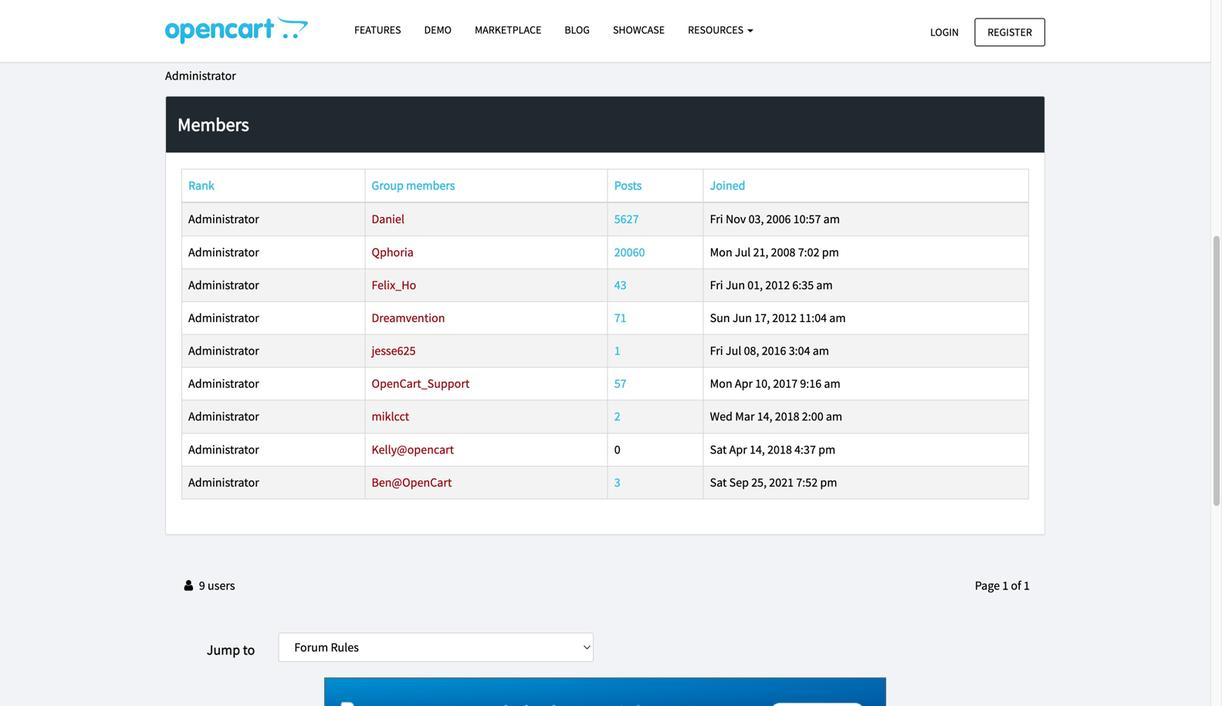 Task type: vqa. For each thing, say whether or not it's contained in the screenshot.
"apr"
yes



Task type: locate. For each thing, give the bounding box(es) containing it.
special right group,
[[284, 39, 320, 54]]

am for mon apr 10, 2017 9:16 am
[[824, 376, 841, 391]]

jun left 01,
[[726, 277, 745, 293]]

2 mon from the top
[[710, 376, 733, 391]]

pm for mon jul 21, 2008 7:02 pm
[[822, 244, 840, 260]]

fri jul 08, 2016 3:04 am
[[710, 343, 830, 358]]

jul left 08,
[[726, 343, 742, 358]]

administrator for daniel
[[188, 211, 259, 227]]

opencart_support link
[[372, 376, 470, 391]]

am right 10:57
[[824, 211, 840, 227]]

jul left 21,
[[735, 244, 751, 260]]

1 vertical spatial sat
[[710, 475, 727, 490]]

pm for sat sep 25, 2021 7:52 pm
[[821, 475, 838, 490]]

qphoria link
[[372, 244, 414, 260]]

2017
[[773, 376, 798, 391]]

1 vertical spatial 14,
[[750, 442, 765, 457]]

1 down 71
[[615, 343, 621, 358]]

0 vertical spatial 2012
[[766, 277, 790, 293]]

1 vertical spatial jul
[[726, 343, 742, 358]]

special
[[209, 39, 245, 54], [284, 39, 320, 54]]

register
[[988, 25, 1033, 39]]

43 link
[[615, 277, 627, 293]]

2 fri from the top
[[710, 277, 724, 293]]

2018
[[775, 409, 800, 424], [768, 442, 792, 457]]

by
[[431, 39, 443, 54]]

members
[[178, 113, 249, 136]]

am right 9:16
[[824, 376, 841, 391]]

1 vertical spatial fri
[[710, 277, 724, 293]]

1 vertical spatial jun
[[733, 310, 752, 326]]

0 vertical spatial sat
[[710, 442, 727, 457]]

08,
[[744, 343, 760, 358]]

sat left "sep"
[[710, 475, 727, 490]]

pm right 4:37
[[819, 442, 836, 457]]

am right the 6:35 at the right top of the page
[[817, 277, 833, 293]]

14, right mar
[[758, 409, 773, 424]]

43
[[615, 277, 627, 293]]

2006
[[767, 211, 791, 227]]

showcase link
[[602, 16, 677, 43]]

mon jul 21, 2008 7:02 pm
[[710, 244, 840, 260]]

am right 3:04
[[813, 343, 830, 358]]

1 vertical spatial 2012
[[773, 310, 797, 326]]

fri jun 01, 2012 6:35 am
[[710, 277, 833, 293]]

2018 left 4:37
[[768, 442, 792, 457]]

1
[[615, 343, 621, 358], [1003, 578, 1009, 593], [1024, 578, 1030, 593]]

jun left 17,
[[733, 310, 752, 326]]

0 vertical spatial mon
[[710, 244, 733, 260]]

blog link
[[553, 16, 602, 43]]

administrator for dreamvention
[[188, 310, 259, 326]]

this
[[165, 39, 187, 54]]

administrator for miklcct
[[188, 409, 259, 424]]

21,
[[754, 244, 769, 260]]

apr for mon
[[735, 376, 753, 391]]

2018 left "2:00"
[[775, 409, 800, 424]]

0 horizontal spatial special
[[209, 39, 245, 54]]

sep
[[730, 475, 749, 490]]

am right "2:00"
[[826, 409, 843, 424]]

rank link
[[188, 178, 215, 193]]

1 fri from the top
[[710, 211, 724, 227]]

20060 link
[[615, 244, 645, 260]]

apr up "sep"
[[730, 442, 748, 457]]

posts
[[615, 178, 642, 193]]

7:52
[[797, 475, 818, 490]]

wed
[[710, 409, 733, 424]]

1 horizontal spatial 1
[[1003, 578, 1009, 593]]

posts link
[[615, 178, 642, 193]]

am for sun jun 17, 2012 11:04 am
[[830, 310, 846, 326]]

3
[[615, 475, 621, 490]]

1 horizontal spatial special
[[284, 39, 320, 54]]

login
[[931, 25, 959, 39]]

mon down nov
[[710, 244, 733, 260]]

1 vertical spatial apr
[[730, 442, 748, 457]]

special right a
[[209, 39, 245, 54]]

a
[[200, 39, 206, 54]]

0 vertical spatial apr
[[735, 376, 753, 391]]

0 vertical spatial 14,
[[758, 409, 773, 424]]

1 mon from the top
[[710, 244, 733, 260]]

01,
[[748, 277, 763, 293]]

group members link
[[372, 178, 455, 193]]

qphoria
[[372, 244, 414, 260]]

mar
[[736, 409, 755, 424]]

page 1 of 1
[[976, 578, 1030, 593]]

71
[[615, 310, 627, 326]]

dreamvention link
[[372, 310, 445, 326]]

2018 for 2:00
[[775, 409, 800, 424]]

sat apr 14, 2018 4:37 pm
[[710, 442, 836, 457]]

mon apr 10, 2017 9:16 am
[[710, 376, 841, 391]]

showcase
[[613, 23, 665, 37]]

2012 right 01,
[[766, 277, 790, 293]]

fri for fri jun 01, 2012 6:35 am
[[710, 277, 724, 293]]

1 vertical spatial pm
[[819, 442, 836, 457]]

0 vertical spatial jul
[[735, 244, 751, 260]]

03,
[[749, 211, 764, 227]]

2012 for 11:04
[[773, 310, 797, 326]]

0 vertical spatial pm
[[822, 244, 840, 260]]

jun
[[726, 277, 745, 293], [733, 310, 752, 326]]

are
[[361, 39, 377, 54]]

2012 right 17,
[[773, 310, 797, 326]]

mon up 'wed'
[[710, 376, 733, 391]]

2 vertical spatial pm
[[821, 475, 838, 490]]

mon
[[710, 244, 733, 260], [710, 376, 733, 391]]

2 sat from the top
[[710, 475, 727, 490]]

am
[[824, 211, 840, 227], [817, 277, 833, 293], [830, 310, 846, 326], [813, 343, 830, 358], [824, 376, 841, 391], [826, 409, 843, 424]]

wed mar 14, 2018 2:00 am
[[710, 409, 843, 424]]

administrator for kelly@opencart
[[188, 442, 259, 457]]

fri for fri jul 08, 2016 3:04 am
[[710, 343, 724, 358]]

pm for sat apr 14, 2018 4:37 pm
[[819, 442, 836, 457]]

users
[[208, 578, 235, 593]]

1 sat from the top
[[710, 442, 727, 457]]

2018 for 4:37
[[768, 442, 792, 457]]

am right 11:04
[[830, 310, 846, 326]]

features link
[[343, 16, 413, 43]]

2 vertical spatial fri
[[710, 343, 724, 358]]

am for fri nov 03, 2006 10:57 am
[[824, 211, 840, 227]]

pm right the 7:02
[[822, 244, 840, 260]]

pm right 7:52
[[821, 475, 838, 490]]

mon for mon jul 21, 2008 7:02 pm
[[710, 244, 733, 260]]

pm
[[822, 244, 840, 260], [819, 442, 836, 457], [821, 475, 838, 490]]

register link
[[975, 18, 1046, 46]]

apr left 10,
[[735, 376, 753, 391]]

11:04
[[800, 310, 827, 326]]

fri
[[710, 211, 724, 227], [710, 277, 724, 293], [710, 343, 724, 358]]

3 fri from the top
[[710, 343, 724, 358]]

nov
[[726, 211, 746, 227]]

kelly@opencart
[[372, 442, 454, 457]]

fri down sun
[[710, 343, 724, 358]]

2012
[[766, 277, 790, 293], [773, 310, 797, 326]]

0 vertical spatial fri
[[710, 211, 724, 227]]

1 vertical spatial mon
[[710, 376, 733, 391]]

14, up the 25, at bottom right
[[750, 442, 765, 457]]

sat down 'wed'
[[710, 442, 727, 457]]

administrator
[[165, 68, 236, 84], [188, 211, 259, 227], [188, 244, 259, 260], [188, 277, 259, 293], [188, 310, 259, 326], [188, 343, 259, 358], [188, 376, 259, 391], [188, 409, 259, 424], [188, 442, 259, 457], [188, 475, 259, 490]]

jun for 01,
[[726, 277, 745, 293]]

fri left nov
[[710, 211, 724, 227]]

fri up sun
[[710, 277, 724, 293]]

opencart_support
[[372, 376, 470, 391]]

features
[[355, 23, 401, 37]]

1 vertical spatial 2018
[[768, 442, 792, 457]]

1 right "of"
[[1024, 578, 1030, 593]]

1 left "of"
[[1003, 578, 1009, 593]]

0 vertical spatial jun
[[726, 277, 745, 293]]

apr
[[735, 376, 753, 391], [730, 442, 748, 457]]

sat
[[710, 442, 727, 457], [710, 475, 727, 490]]

5627 link
[[615, 211, 639, 227]]

user image
[[181, 579, 197, 592]]

daniel
[[372, 211, 405, 227]]

administrator for qphoria
[[188, 244, 259, 260]]

0 horizontal spatial 1
[[615, 343, 621, 358]]

jul
[[735, 244, 751, 260], [726, 343, 742, 358]]

sat for sat apr 14, 2018 4:37 pm
[[710, 442, 727, 457]]

am for wed mar 14, 2018 2:00 am
[[826, 409, 843, 424]]

administrator for ben@opencart
[[188, 475, 259, 490]]

jul for fri
[[726, 343, 742, 358]]

0 vertical spatial 2018
[[775, 409, 800, 424]]



Task type: describe. For each thing, give the bounding box(es) containing it.
jesse625 link
[[372, 343, 416, 358]]

am for fri jun 01, 2012 6:35 am
[[817, 277, 833, 293]]

this is a special group, special groups are managed by the board administrators.
[[165, 39, 577, 54]]

jul for mon
[[735, 244, 751, 260]]

7:02
[[798, 244, 820, 260]]

rank
[[188, 178, 215, 193]]

kelly@opencart link
[[372, 442, 454, 457]]

3:04
[[789, 343, 811, 358]]

sun
[[710, 310, 730, 326]]

demo link
[[413, 16, 463, 43]]

17,
[[755, 310, 770, 326]]

57
[[615, 376, 627, 391]]

daniel link
[[372, 211, 405, 227]]

miklcct
[[372, 409, 409, 424]]

14, for apr
[[750, 442, 765, 457]]

fri nov 03, 2006 10:57 am
[[710, 211, 840, 227]]

administrator for opencart_support
[[188, 376, 259, 391]]

sun jun 17, 2012 11:04 am
[[710, 310, 846, 326]]

administrator for felix_ho
[[188, 277, 259, 293]]

resources
[[688, 23, 746, 37]]

1 special from the left
[[209, 39, 245, 54]]

group members
[[372, 178, 455, 193]]

2
[[615, 409, 621, 424]]

marketplace link
[[463, 16, 553, 43]]

10,
[[756, 376, 771, 391]]

blog
[[565, 23, 590, 37]]

25,
[[752, 475, 767, 490]]

10:57
[[794, 211, 821, 227]]

ben@opencart link
[[372, 475, 452, 490]]

group
[[372, 178, 404, 193]]

demo
[[424, 23, 452, 37]]

sat for sat sep 25, 2021 7:52 pm
[[710, 475, 727, 490]]

jump to
[[207, 641, 255, 659]]

board
[[465, 39, 496, 54]]

jun for 17,
[[733, 310, 752, 326]]

14, for mar
[[758, 409, 773, 424]]

am for fri jul 08, 2016 3:04 am
[[813, 343, 830, 358]]

paypal payment gateway image
[[324, 678, 887, 706]]

resources link
[[677, 16, 765, 43]]

miklcct link
[[372, 409, 409, 424]]

9:16
[[801, 376, 822, 391]]

57 link
[[615, 376, 627, 391]]

1 link
[[615, 343, 621, 358]]

administrator for jesse625
[[188, 343, 259, 358]]

5627
[[615, 211, 639, 227]]

6:35
[[793, 277, 814, 293]]

is
[[189, 39, 198, 54]]

marketplace
[[475, 23, 542, 37]]

joined
[[710, 178, 746, 193]]

apr for sat
[[730, 442, 748, 457]]

2012 for 6:35
[[766, 277, 790, 293]]

group,
[[247, 39, 281, 54]]

2 link
[[615, 409, 621, 424]]

page
[[976, 578, 1000, 593]]

2 special from the left
[[284, 39, 320, 54]]

9 users
[[197, 578, 235, 593]]

2016
[[762, 343, 787, 358]]

2 horizontal spatial 1
[[1024, 578, 1030, 593]]

9
[[199, 578, 205, 593]]

3 link
[[615, 475, 621, 490]]

fri for fri nov 03, 2006 10:57 am
[[710, 211, 724, 227]]

of
[[1011, 578, 1022, 593]]

0
[[615, 442, 621, 457]]

jesse625
[[372, 343, 416, 358]]

felix_ho link
[[372, 277, 416, 293]]

administrators.
[[498, 39, 577, 54]]

71 link
[[615, 310, 627, 326]]

jump
[[207, 641, 240, 659]]

ben@opencart
[[372, 475, 452, 490]]

dreamvention
[[372, 310, 445, 326]]

2021
[[770, 475, 794, 490]]

felix_ho
[[372, 277, 416, 293]]

mon for mon apr 10, 2017 9:16 am
[[710, 376, 733, 391]]

2008
[[771, 244, 796, 260]]

login link
[[918, 18, 973, 46]]

20060
[[615, 244, 645, 260]]

to
[[243, 641, 255, 659]]

members
[[406, 178, 455, 193]]



